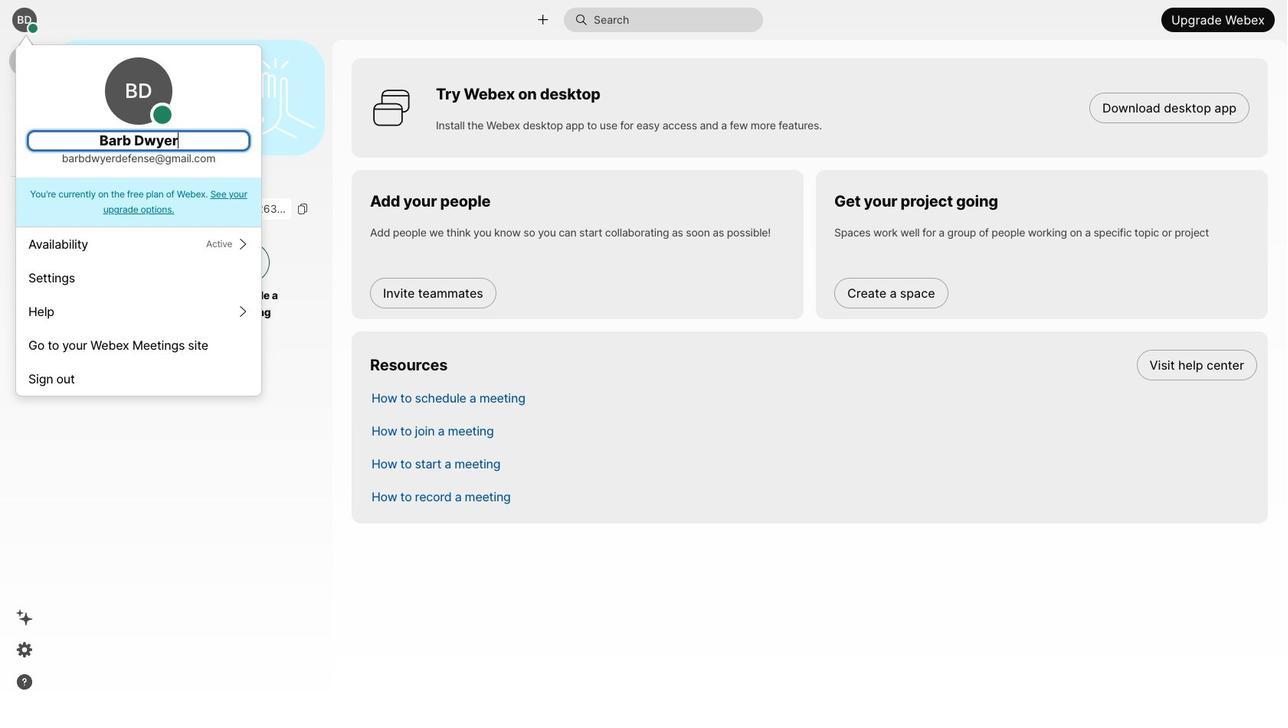 Task type: locate. For each thing, give the bounding box(es) containing it.
arrow right_16 image
[[237, 306, 249, 318]]

5 list item from the top
[[359, 480, 1268, 513]]

list item
[[359, 349, 1268, 382], [359, 382, 1268, 414], [359, 414, 1268, 447], [359, 447, 1268, 480], [359, 480, 1268, 513]]

navigation
[[0, 40, 49, 712]]

webex tab list
[[9, 46, 40, 211]]

1 list item from the top
[[359, 349, 1268, 382]]

None text field
[[61, 199, 291, 220]]

set status menu item
[[16, 228, 261, 262]]

4 list item from the top
[[359, 447, 1268, 480]]



Task type: describe. For each thing, give the bounding box(es) containing it.
Enter your name text field
[[28, 132, 249, 150]]

arrow right_16 image
[[237, 239, 249, 251]]

settings menu item
[[16, 262, 261, 295]]

go to your webex meetings site menu item
[[16, 329, 261, 363]]

3 list item from the top
[[359, 414, 1268, 447]]

help menu item
[[16, 295, 261, 329]]

two hands high fiving image
[[229, 52, 321, 144]]

profile settings menu menu bar
[[16, 228, 261, 396]]

sign out menu item
[[16, 363, 261, 396]]

2 list item from the top
[[359, 382, 1268, 414]]



Task type: vqa. For each thing, say whether or not it's contained in the screenshot.
Enter your name text box
yes



